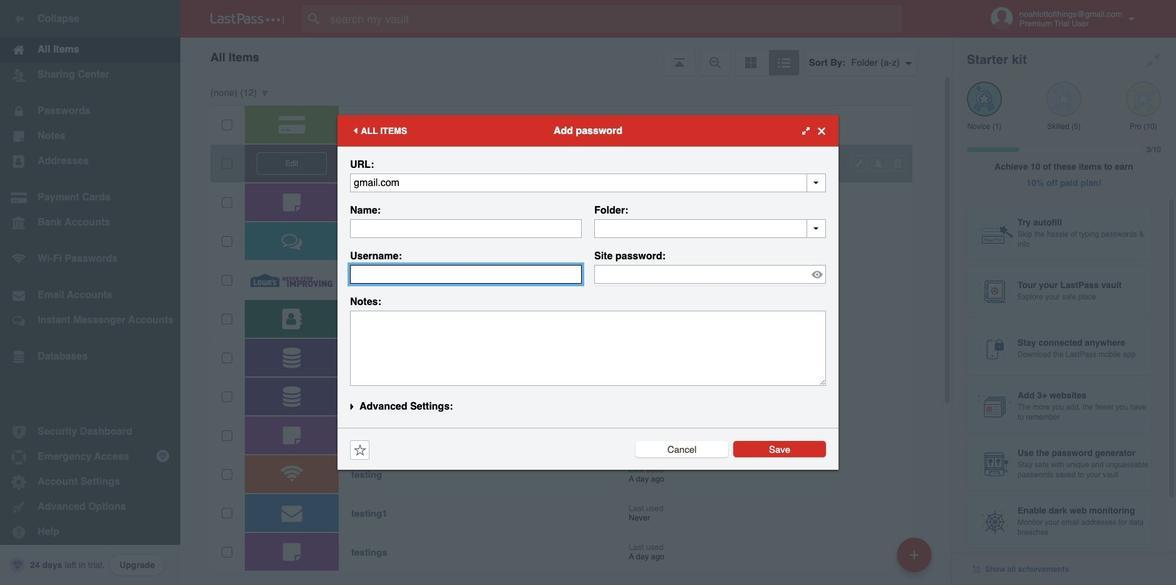 Task type: locate. For each thing, give the bounding box(es) containing it.
lastpass image
[[211, 13, 284, 24]]

Search search field
[[302, 5, 927, 33]]

None password field
[[595, 265, 826, 284]]

dialog
[[338, 115, 839, 470]]

new item image
[[910, 550, 919, 559]]

new item navigation
[[893, 534, 940, 585]]

None text field
[[350, 174, 826, 192], [350, 311, 826, 386], [350, 174, 826, 192], [350, 311, 826, 386]]

None text field
[[350, 219, 582, 238], [595, 219, 826, 238], [350, 265, 582, 284], [350, 219, 582, 238], [595, 219, 826, 238], [350, 265, 582, 284]]



Task type: describe. For each thing, give the bounding box(es) containing it.
vault options navigation
[[180, 38, 952, 75]]

search my vault text field
[[302, 5, 927, 33]]

main navigation navigation
[[0, 0, 180, 585]]



